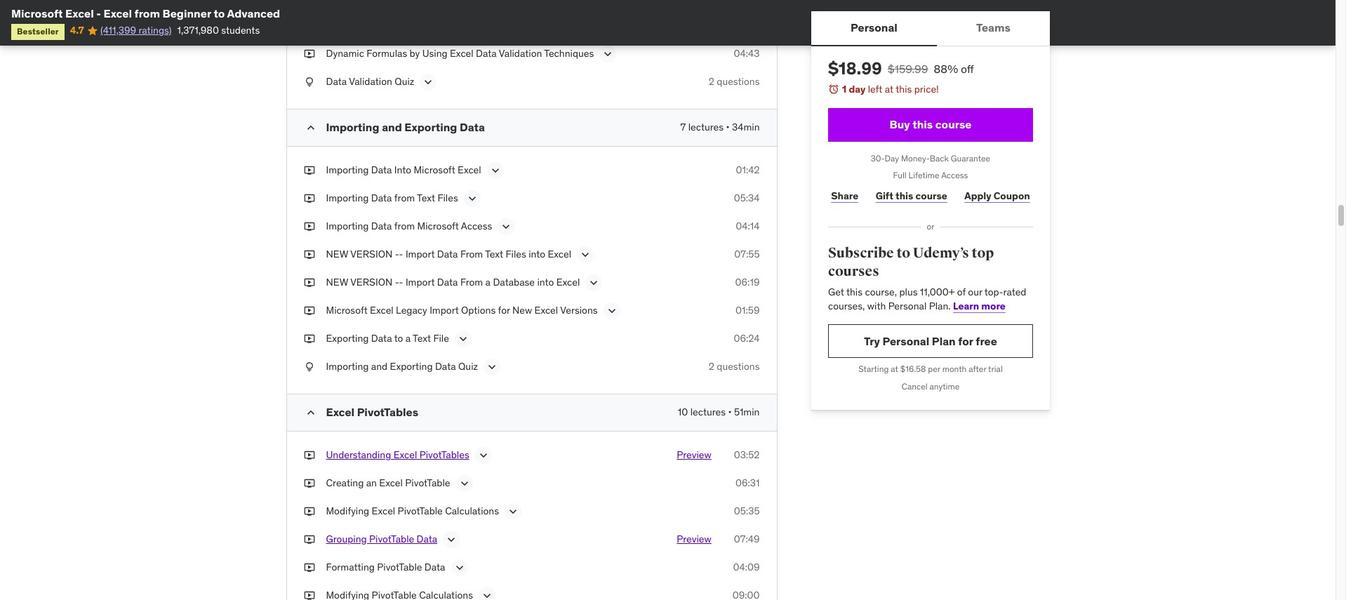 Task type: locate. For each thing, give the bounding box(es) containing it.
personal up $18.99
[[850, 21, 897, 35]]

files up the importing data from microsoft access
[[438, 192, 458, 204]]

0 vertical spatial to
[[214, 6, 225, 20]]

1 xsmall image from the top
[[304, 75, 315, 89]]

files
[[438, 192, 458, 204], [506, 248, 526, 260]]

for left new
[[498, 304, 510, 317]]

lectures right 7
[[688, 121, 724, 133]]

7
[[680, 121, 686, 133]]

per
[[928, 364, 940, 374]]

0 vertical spatial •
[[726, 121, 730, 133]]

3 importing from the top
[[326, 192, 369, 204]]

• left '51min'
[[728, 406, 732, 418]]

show lecture description image for data validation quiz
[[421, 75, 435, 89]]

questions down 04:43
[[717, 75, 760, 88]]

0 vertical spatial course
[[935, 117, 971, 131]]

coupon
[[993, 189, 1030, 202]]

1 vertical spatial to
[[896, 244, 910, 262]]

this right "buy"
[[912, 117, 932, 131]]

0 vertical spatial import
[[406, 248, 435, 260]]

0 vertical spatial quiz
[[395, 75, 414, 88]]

1 version from the top
[[350, 248, 392, 260]]

06:31
[[735, 477, 760, 489]]

new for new version -- import data from text files into excel
[[326, 248, 348, 260]]

version
[[350, 248, 392, 260], [350, 276, 392, 289]]

0 vertical spatial pivottables
[[357, 405, 418, 419]]

import down the importing data from microsoft access
[[406, 248, 435, 260]]

7 lectures • 34min
[[680, 121, 760, 133]]

0 vertical spatial questions
[[717, 75, 760, 88]]

1 vertical spatial for
[[958, 334, 973, 348]]

importing right small icon
[[326, 120, 379, 134]]

to left udemy's
[[896, 244, 910, 262]]

version up exporting data to a text file
[[350, 276, 392, 289]]

trial
[[988, 364, 1002, 374]]

this right gift in the right top of the page
[[895, 189, 913, 202]]

text up the importing data from microsoft access
[[417, 192, 435, 204]]

06:19
[[735, 276, 760, 289]]

and up into
[[382, 120, 402, 134]]

import up file
[[430, 304, 459, 317]]

07:49
[[734, 533, 760, 545]]

34min
[[732, 121, 760, 133]]

3 xsmall image from the top
[[304, 276, 315, 290]]

preview
[[677, 449, 711, 461], [677, 533, 711, 545]]

data
[[476, 47, 497, 60], [326, 75, 347, 88], [460, 120, 485, 134], [371, 164, 392, 176], [371, 192, 392, 204], [371, 220, 392, 232], [437, 248, 458, 260], [437, 276, 458, 289], [371, 332, 392, 345], [435, 360, 456, 373], [417, 533, 437, 545], [424, 561, 445, 573]]

0 vertical spatial 2
[[709, 75, 714, 88]]

pivottable up formatting pivottable data
[[369, 533, 414, 545]]

this inside gift this course link
[[895, 189, 913, 202]]

0 vertical spatial version
[[350, 248, 392, 260]]

xsmall image
[[304, 47, 315, 61], [304, 164, 315, 177], [304, 192, 315, 205], [304, 220, 315, 234], [304, 304, 315, 318], [304, 360, 315, 374], [304, 477, 315, 490], [304, 505, 315, 518], [304, 533, 315, 547]]

modifying
[[326, 505, 369, 517]]

and for importing and exporting data
[[382, 120, 402, 134]]

this inside get this course, plus 11,000+ of our top-rated courses, with personal plan.
[[846, 286, 862, 298]]

to inside subscribe to udemy's top courses
[[896, 244, 910, 262]]

importing down exporting data to a text file
[[326, 360, 369, 373]]

and down exporting data to a text file
[[371, 360, 388, 373]]

starting at $16.58 per month after trial cancel anytime
[[858, 364, 1002, 392]]

1 vertical spatial 2
[[709, 360, 714, 373]]

xsmall image for importing data from microsoft access
[[304, 220, 315, 234]]

06:24
[[734, 332, 760, 345]]

course inside button
[[935, 117, 971, 131]]

0 vertical spatial from
[[460, 248, 483, 260]]

0 horizontal spatial access
[[461, 220, 492, 232]]

version for new version -- import data from text files into excel
[[350, 248, 392, 260]]

show lecture description image for exporting data to a text file
[[456, 332, 470, 346]]

xsmall image for importing data into microsoft excel
[[304, 164, 315, 177]]

2 2 questions from the top
[[709, 360, 760, 373]]

access down back
[[941, 170, 968, 181]]

version for new version -- import data from a database into excel
[[350, 276, 392, 289]]

1 horizontal spatial quiz
[[458, 360, 478, 373]]

courses
[[828, 262, 879, 280]]

preview down 10
[[677, 449, 711, 461]]

questions down 06:24
[[717, 360, 760, 373]]

2 horizontal spatial to
[[896, 244, 910, 262]]

6 xsmall image from the top
[[304, 360, 315, 374]]

1 vertical spatial access
[[461, 220, 492, 232]]

free
[[975, 334, 997, 348]]

at inside starting at $16.58 per month after trial cancel anytime
[[890, 364, 898, 374]]

into for files
[[529, 248, 545, 260]]

show lecture description image for dynamic formulas by using excel data validation techniques
[[601, 47, 615, 61]]

2 from from the top
[[460, 276, 483, 289]]

pivottable
[[405, 477, 450, 489], [398, 505, 443, 517], [369, 533, 414, 545], [377, 561, 422, 573]]

2 vertical spatial text
[[413, 332, 431, 345]]

questions
[[717, 75, 760, 88], [717, 360, 760, 373]]

0 vertical spatial validation
[[499, 47, 542, 60]]

from for text
[[460, 248, 483, 260]]

personal down the plus
[[888, 300, 926, 312]]

at right left on the top right
[[884, 83, 893, 95]]

1 vertical spatial personal
[[888, 300, 926, 312]]

1 vertical spatial course
[[915, 189, 947, 202]]

access inside 30-day money-back guarantee full lifetime access
[[941, 170, 968, 181]]

show lecture description image for new version -- import data from a database into excel
[[587, 276, 601, 290]]

2 vertical spatial from
[[394, 220, 415, 232]]

validation left techniques
[[499, 47, 542, 60]]

course down lifetime at the right of page
[[915, 189, 947, 202]]

2 questions down 06:24
[[709, 360, 760, 373]]

(411,399
[[100, 24, 136, 37]]

1 vertical spatial preview
[[677, 533, 711, 545]]

pivottables up calculations
[[419, 449, 469, 461]]

04:14
[[736, 220, 760, 232]]

quiz
[[395, 75, 414, 88], [458, 360, 478, 373]]

show lecture description image for importing and exporting data quiz
[[485, 360, 499, 374]]

this up courses,
[[846, 286, 862, 298]]

xsmall image for new version -- import data from text files into excel
[[304, 248, 315, 262]]

importing down importing data into microsoft excel
[[326, 192, 369, 204]]

1 vertical spatial version
[[350, 276, 392, 289]]

-
[[96, 6, 101, 20], [395, 248, 399, 260], [399, 248, 403, 260], [395, 276, 399, 289], [399, 276, 403, 289]]

xsmall image for importing data from text files
[[304, 192, 315, 205]]

tab list
[[811, 11, 1050, 46]]

small image
[[304, 406, 318, 420]]

8 xsmall image from the top
[[304, 505, 315, 518]]

0 horizontal spatial for
[[498, 304, 510, 317]]

0 horizontal spatial pivottables
[[357, 405, 418, 419]]

0 vertical spatial preview
[[677, 449, 711, 461]]

importing and exporting data quiz
[[326, 360, 478, 373]]

4 importing from the top
[[326, 220, 369, 232]]

to up importing and exporting data quiz
[[394, 332, 403, 345]]

1 from from the top
[[460, 248, 483, 260]]

1 vertical spatial and
[[371, 360, 388, 373]]

1 horizontal spatial access
[[941, 170, 968, 181]]

xsmall image for data validation quiz
[[304, 75, 315, 89]]

5 xsmall image from the top
[[304, 449, 315, 462]]

1 new from the top
[[326, 248, 348, 260]]

1 vertical spatial from
[[394, 192, 415, 204]]

1 vertical spatial questions
[[717, 360, 760, 373]]

0 vertical spatial new
[[326, 248, 348, 260]]

0 vertical spatial lectures
[[688, 121, 724, 133]]

exporting up importing and exporting data quiz
[[326, 332, 369, 345]]

into up database
[[529, 248, 545, 260]]

2 version from the top
[[350, 276, 392, 289]]

more
[[981, 300, 1005, 312]]

0 vertical spatial from
[[134, 6, 160, 20]]

1 xsmall image from the top
[[304, 47, 315, 61]]

3 xsmall image from the top
[[304, 192, 315, 205]]

understanding
[[326, 449, 391, 461]]

importing for importing and exporting data
[[326, 120, 379, 134]]

grouping
[[326, 533, 367, 545]]

importing for importing data from text files
[[326, 192, 369, 204]]

0 horizontal spatial validation
[[349, 75, 392, 88]]

files up database
[[506, 248, 526, 260]]

0 vertical spatial exporting
[[404, 120, 457, 134]]

2 questions
[[709, 75, 760, 88], [709, 360, 760, 373]]

0 vertical spatial into
[[529, 248, 545, 260]]

1 horizontal spatial validation
[[499, 47, 542, 60]]

validation down "formulas"
[[349, 75, 392, 88]]

a left database
[[485, 276, 491, 289]]

text up database
[[485, 248, 503, 260]]

1 horizontal spatial for
[[958, 334, 973, 348]]

personal up $16.58
[[882, 334, 929, 348]]

1 importing from the top
[[326, 120, 379, 134]]

exporting
[[404, 120, 457, 134], [326, 332, 369, 345], [390, 360, 433, 373]]

new for new version -- import data from a database into excel
[[326, 276, 348, 289]]

0 vertical spatial a
[[485, 276, 491, 289]]

0 horizontal spatial files
[[438, 192, 458, 204]]

cancel
[[901, 381, 927, 392]]

• left the 34min
[[726, 121, 730, 133]]

1 vertical spatial new
[[326, 276, 348, 289]]

options
[[461, 304, 496, 317]]

1 vertical spatial pivottables
[[419, 449, 469, 461]]

course up back
[[935, 117, 971, 131]]

this inside buy this course button
[[912, 117, 932, 131]]

exporting for importing and exporting data
[[404, 120, 457, 134]]

into right database
[[537, 276, 554, 289]]

2 vertical spatial exporting
[[390, 360, 433, 373]]

1 vertical spatial into
[[537, 276, 554, 289]]

version down the importing data from microsoft access
[[350, 248, 392, 260]]

0 horizontal spatial a
[[405, 332, 411, 345]]

day
[[848, 83, 865, 95]]

into
[[529, 248, 545, 260], [537, 276, 554, 289]]

into
[[394, 164, 411, 176]]

teams button
[[936, 11, 1050, 45]]

pivottable down grouping pivottable data button
[[377, 561, 422, 573]]

from up options
[[460, 276, 483, 289]]

from up ratings)
[[134, 6, 160, 20]]

2 xsmall image from the top
[[304, 248, 315, 262]]

a down legacy
[[405, 332, 411, 345]]

this
[[895, 83, 912, 95], [912, 117, 932, 131], [895, 189, 913, 202], [846, 286, 862, 298]]

1 2 from the top
[[709, 75, 714, 88]]

preview left 07:49
[[677, 533, 711, 545]]

importing for importing and exporting data quiz
[[326, 360, 369, 373]]

importing data into microsoft excel
[[326, 164, 481, 176]]

1,371,980 students
[[177, 24, 260, 37]]

0 vertical spatial files
[[438, 192, 458, 204]]

show lecture description image for creating an excel pivottable
[[457, 477, 471, 491]]

microsoft up exporting data to a text file
[[326, 304, 368, 317]]

creating an excel pivottable
[[326, 477, 450, 489]]

courses,
[[828, 300, 865, 312]]

new version -- import data from text files into excel
[[326, 248, 571, 260]]

bestseller
[[17, 26, 59, 37]]

quiz down microsoft excel legacy import options for new excel versions
[[458, 360, 478, 373]]

for left free on the bottom of the page
[[958, 334, 973, 348]]

this for buy
[[912, 117, 932, 131]]

1 vertical spatial validation
[[349, 75, 392, 88]]

this for gift
[[895, 189, 913, 202]]

from up new version -- import data from a database into excel
[[460, 248, 483, 260]]

importing for importing data into microsoft excel
[[326, 164, 369, 176]]

2 xsmall image from the top
[[304, 164, 315, 177]]

1 vertical spatial •
[[728, 406, 732, 418]]

4 xsmall image from the top
[[304, 220, 315, 234]]

1 vertical spatial import
[[406, 276, 435, 289]]

an
[[366, 477, 377, 489]]

1
[[842, 83, 846, 95]]

at left $16.58
[[890, 364, 898, 374]]

9 xsmall image from the top
[[304, 533, 315, 547]]

1 2 questions from the top
[[709, 75, 760, 88]]

exporting for importing and exporting data quiz
[[390, 360, 433, 373]]

import up legacy
[[406, 276, 435, 289]]

personal
[[850, 21, 897, 35], [888, 300, 926, 312], [882, 334, 929, 348]]

0 vertical spatial and
[[382, 120, 402, 134]]

0 horizontal spatial quiz
[[395, 75, 414, 88]]

pivottable inside button
[[369, 533, 414, 545]]

exporting down exporting data to a text file
[[390, 360, 433, 373]]

2 up 10 lectures • 51min
[[709, 360, 714, 373]]

pivottables inside button
[[419, 449, 469, 461]]

from down importing data from text files
[[394, 220, 415, 232]]

into for database
[[537, 276, 554, 289]]

1 vertical spatial 2 questions
[[709, 360, 760, 373]]

2 importing from the top
[[326, 164, 369, 176]]

calculations
[[445, 505, 499, 517]]

1 vertical spatial lectures
[[690, 406, 726, 418]]

1 horizontal spatial files
[[506, 248, 526, 260]]

text left file
[[413, 332, 431, 345]]

1 vertical spatial files
[[506, 248, 526, 260]]

for
[[498, 304, 510, 317], [958, 334, 973, 348]]

using
[[422, 47, 447, 60]]

7 xsmall image from the top
[[304, 477, 315, 490]]

1 vertical spatial quiz
[[458, 360, 478, 373]]

from down importing data into microsoft excel
[[394, 192, 415, 204]]

4 xsmall image from the top
[[304, 332, 315, 346]]

show lecture description image
[[465, 192, 479, 206], [499, 220, 513, 234], [578, 248, 592, 262], [587, 276, 601, 290], [605, 304, 619, 318], [485, 360, 499, 374], [457, 477, 471, 491], [506, 505, 520, 519], [452, 561, 466, 575], [480, 589, 494, 600]]

5 importing from the top
[[326, 360, 369, 373]]

0 vertical spatial 2 questions
[[709, 75, 760, 88]]

•
[[726, 121, 730, 133], [728, 406, 732, 418]]

05:35
[[734, 505, 760, 517]]

gift
[[875, 189, 893, 202]]

to up 1,371,980 students
[[214, 6, 225, 20]]

$18.99 $159.99 88% off
[[828, 58, 974, 79]]

0 vertical spatial access
[[941, 170, 968, 181]]

microsoft up bestseller
[[11, 6, 63, 20]]

buy this course
[[889, 117, 971, 131]]

show lecture description image for formatting pivottable data
[[452, 561, 466, 575]]

pivottables up understanding excel pivottables
[[357, 405, 418, 419]]

dynamic
[[326, 47, 364, 60]]

1 horizontal spatial a
[[485, 276, 491, 289]]

exporting up importing data into microsoft excel
[[404, 120, 457, 134]]

5 xsmall image from the top
[[304, 304, 315, 318]]

buy this course button
[[828, 108, 1033, 141]]

2 questions down 04:43
[[709, 75, 760, 88]]

alarm image
[[828, 84, 839, 95]]

2 questions from the top
[[717, 360, 760, 373]]

1 vertical spatial from
[[460, 276, 483, 289]]

2 new from the top
[[326, 276, 348, 289]]

show lecture description image
[[601, 47, 615, 61], [421, 75, 435, 89], [488, 164, 502, 178], [456, 332, 470, 346], [476, 449, 490, 463], [444, 533, 458, 547]]

1 preview from the top
[[677, 449, 711, 461]]

get
[[828, 286, 844, 298]]

importing down importing data from text files
[[326, 220, 369, 232]]

2 up the 7 lectures • 34min
[[709, 75, 714, 88]]

04:09
[[733, 561, 760, 573]]

0 vertical spatial personal
[[850, 21, 897, 35]]

importing for importing data from microsoft access
[[326, 220, 369, 232]]

1 horizontal spatial pivottables
[[419, 449, 469, 461]]

quiz down by
[[395, 75, 414, 88]]

6 xsmall image from the top
[[304, 561, 315, 575]]

xsmall image
[[304, 75, 315, 89], [304, 248, 315, 262], [304, 276, 315, 290], [304, 332, 315, 346], [304, 449, 315, 462], [304, 561, 315, 575], [304, 589, 315, 600]]

2 vertical spatial to
[[394, 332, 403, 345]]

xsmall image for microsoft excel legacy import options for new excel versions
[[304, 304, 315, 318]]

importing up importing data from text files
[[326, 164, 369, 176]]

importing data from text files
[[326, 192, 458, 204]]

access up new version -- import data from text files into excel
[[461, 220, 492, 232]]

(411,399 ratings)
[[100, 24, 172, 37]]

try personal plan for free link
[[828, 325, 1033, 358]]

30-day money-back guarantee full lifetime access
[[870, 153, 990, 181]]

excel
[[65, 6, 94, 20], [103, 6, 132, 20], [450, 47, 473, 60], [458, 164, 481, 176], [548, 248, 571, 260], [556, 276, 580, 289], [370, 304, 394, 317], [534, 304, 558, 317], [326, 405, 354, 419], [394, 449, 417, 461], [379, 477, 403, 489], [372, 505, 395, 517]]

07:55
[[734, 248, 760, 260]]

0 vertical spatial at
[[884, 83, 893, 95]]

show lecture description image for importing data from text files
[[465, 192, 479, 206]]

xsmall image for new version -- import data from a database into excel
[[304, 276, 315, 290]]

51min
[[734, 406, 760, 418]]

1 vertical spatial at
[[890, 364, 898, 374]]

lectures right 10
[[690, 406, 726, 418]]



Task type: vqa. For each thing, say whether or not it's contained in the screenshot.
right for
yes



Task type: describe. For each thing, give the bounding box(es) containing it.
2 2 from the top
[[709, 360, 714, 373]]

pivottable up modifying excel pivottable calculations
[[405, 477, 450, 489]]

0 vertical spatial for
[[498, 304, 510, 317]]

new
[[512, 304, 532, 317]]

database
[[493, 276, 535, 289]]

modifying excel pivottable calculations
[[326, 505, 499, 517]]

learn
[[953, 300, 979, 312]]

from for importing data from microsoft access
[[394, 220, 415, 232]]

formatting
[[326, 561, 375, 573]]

lectures for excel pivottables
[[690, 406, 726, 418]]

apply coupon
[[964, 189, 1030, 202]]

teams
[[976, 21, 1010, 35]]

try personal plan for free
[[864, 334, 997, 348]]

and for importing and exporting data quiz
[[371, 360, 388, 373]]

share
[[831, 189, 858, 202]]

$18.99
[[828, 58, 882, 79]]

88%
[[933, 62, 958, 76]]

legacy
[[396, 304, 427, 317]]

tab list containing personal
[[811, 11, 1050, 46]]

after
[[968, 364, 986, 374]]

creating
[[326, 477, 364, 489]]

grouping pivottable data button
[[326, 533, 437, 550]]

7 xsmall image from the top
[[304, 589, 315, 600]]

show lecture description image for microsoft excel legacy import options for new excel versions
[[605, 304, 619, 318]]

formatting pivottable data
[[326, 561, 445, 573]]

buy
[[889, 117, 910, 131]]

microsoft excel - excel from beginner to advanced
[[11, 6, 280, 20]]

get this course, plus 11,000+ of our top-rated courses, with personal plan.
[[828, 286, 1026, 312]]

from for importing data from text files
[[394, 192, 415, 204]]

10 lectures • 51min
[[678, 406, 760, 418]]

gift this course link
[[872, 182, 950, 210]]

day
[[884, 153, 899, 163]]

importing data from microsoft access
[[326, 220, 492, 232]]

plan.
[[929, 300, 950, 312]]

• for excel pivottables
[[728, 406, 732, 418]]

subscribe to udemy's top courses
[[828, 244, 994, 280]]

back
[[929, 153, 948, 163]]

plan
[[932, 334, 955, 348]]

0 horizontal spatial to
[[214, 6, 225, 20]]

understanding excel pivottables
[[326, 449, 469, 461]]

excel inside button
[[394, 449, 417, 461]]

subscribe
[[828, 244, 894, 262]]

xsmall image for creating an excel pivottable
[[304, 477, 315, 490]]

price!
[[914, 83, 939, 95]]

1 questions from the top
[[717, 75, 760, 88]]

1,371,980
[[177, 24, 219, 37]]

course,
[[865, 286, 897, 298]]

or
[[926, 221, 934, 232]]

1 horizontal spatial to
[[394, 332, 403, 345]]

money-
[[901, 153, 929, 163]]

dynamic formulas by using excel data validation techniques
[[326, 47, 594, 60]]

11,000+
[[920, 286, 954, 298]]

learn more
[[953, 300, 1005, 312]]

by
[[410, 47, 420, 60]]

0 vertical spatial text
[[417, 192, 435, 204]]

rated
[[1003, 286, 1026, 298]]

importing and exporting data
[[326, 120, 485, 134]]

pivottable down 'creating an excel pivottable' in the left bottom of the page
[[398, 505, 443, 517]]

share button
[[828, 182, 861, 210]]

show lecture description image for importing data from microsoft access
[[499, 220, 513, 234]]

course for buy this course
[[935, 117, 971, 131]]

01:42
[[736, 164, 760, 176]]

starting
[[858, 364, 888, 374]]

formulas
[[366, 47, 407, 60]]

small image
[[304, 121, 318, 135]]

month
[[942, 364, 966, 374]]

ratings)
[[139, 24, 172, 37]]

show lecture description image for importing data into microsoft excel
[[488, 164, 502, 178]]

import for a
[[406, 276, 435, 289]]

data validation quiz
[[326, 75, 414, 88]]

xsmall image for formatting pivottable data
[[304, 561, 315, 575]]

apply coupon button
[[961, 182, 1033, 210]]

top-
[[984, 286, 1003, 298]]

course for gift this course
[[915, 189, 947, 202]]

from for a
[[460, 276, 483, 289]]

1 vertical spatial text
[[485, 248, 503, 260]]

microsoft right into
[[414, 164, 455, 176]]

personal button
[[811, 11, 936, 45]]

microsoft excel legacy import options for new excel versions
[[326, 304, 598, 317]]

anytime
[[929, 381, 959, 392]]

microsoft up new version -- import data from text files into excel
[[417, 220, 459, 232]]

excel pivottables
[[326, 405, 418, 419]]

xsmall image for modifying excel pivottable calculations
[[304, 505, 315, 518]]

data inside button
[[417, 533, 437, 545]]

this for get
[[846, 286, 862, 298]]

gift this course
[[875, 189, 947, 202]]

lifetime
[[908, 170, 939, 181]]

lectures for importing and exporting data
[[688, 121, 724, 133]]

• for importing and exporting data
[[726, 121, 730, 133]]

1 vertical spatial a
[[405, 332, 411, 345]]

1 vertical spatial exporting
[[326, 332, 369, 345]]

understanding excel pivottables button
[[326, 449, 469, 465]]

2 preview from the top
[[677, 533, 711, 545]]

students
[[221, 24, 260, 37]]

beginner
[[163, 6, 211, 20]]

learn more link
[[953, 300, 1005, 312]]

try
[[864, 334, 880, 348]]

udemy's
[[913, 244, 969, 262]]

show lecture description image for new version -- import data from text files into excel
[[578, 248, 592, 262]]

left
[[868, 83, 882, 95]]

this down the $159.99
[[895, 83, 912, 95]]

30-
[[870, 153, 884, 163]]

show lecture description image for modifying excel pivottable calculations
[[506, 505, 520, 519]]

05:34
[[734, 192, 760, 204]]

of
[[957, 286, 965, 298]]

$16.58
[[900, 364, 926, 374]]

personal inside get this course, plus 11,000+ of our top-rated courses, with personal plan.
[[888, 300, 926, 312]]

full
[[893, 170, 906, 181]]

03:52
[[734, 449, 760, 461]]

2 vertical spatial import
[[430, 304, 459, 317]]

xsmall image for importing and exporting data quiz
[[304, 360, 315, 374]]

10
[[678, 406, 688, 418]]

2 vertical spatial personal
[[882, 334, 929, 348]]

1 day left at this price!
[[842, 83, 939, 95]]

import for text
[[406, 248, 435, 260]]

personal inside button
[[850, 21, 897, 35]]

xsmall image for dynamic formulas by using excel data validation techniques
[[304, 47, 315, 61]]

xsmall image for exporting data to a text file
[[304, 332, 315, 346]]

guarantee
[[950, 153, 990, 163]]

file
[[433, 332, 449, 345]]

off
[[960, 62, 974, 76]]



